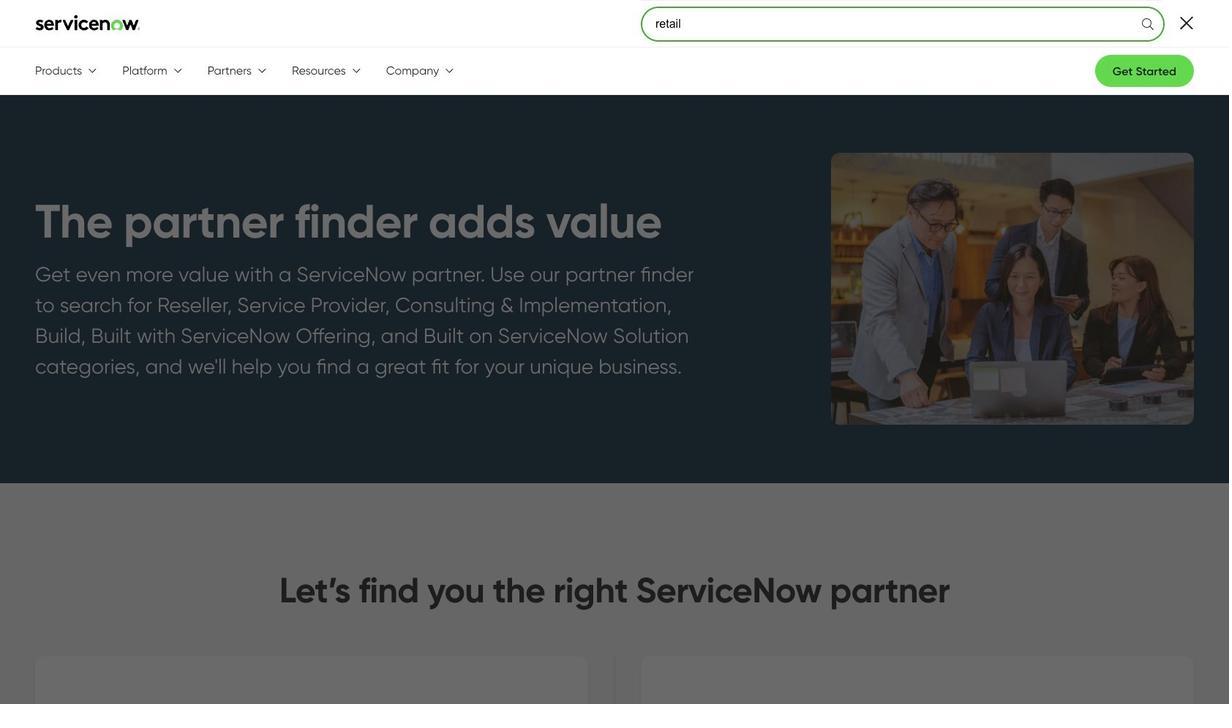 Task type: describe. For each thing, give the bounding box(es) containing it.
0 horizontal spatial search image
[[1142, 18, 1154, 30]]

servicenow image
[[35, 15, 141, 31]]



Task type: locate. For each thing, give the bounding box(es) containing it.
1 horizontal spatial search image
[[1180, 16, 1195, 31]]

Search across ServiceNow text field
[[654, 17, 1113, 31]]

search image
[[1180, 16, 1195, 31], [1142, 18, 1154, 30]]



Task type: vqa. For each thing, say whether or not it's contained in the screenshot.
Search image
yes



